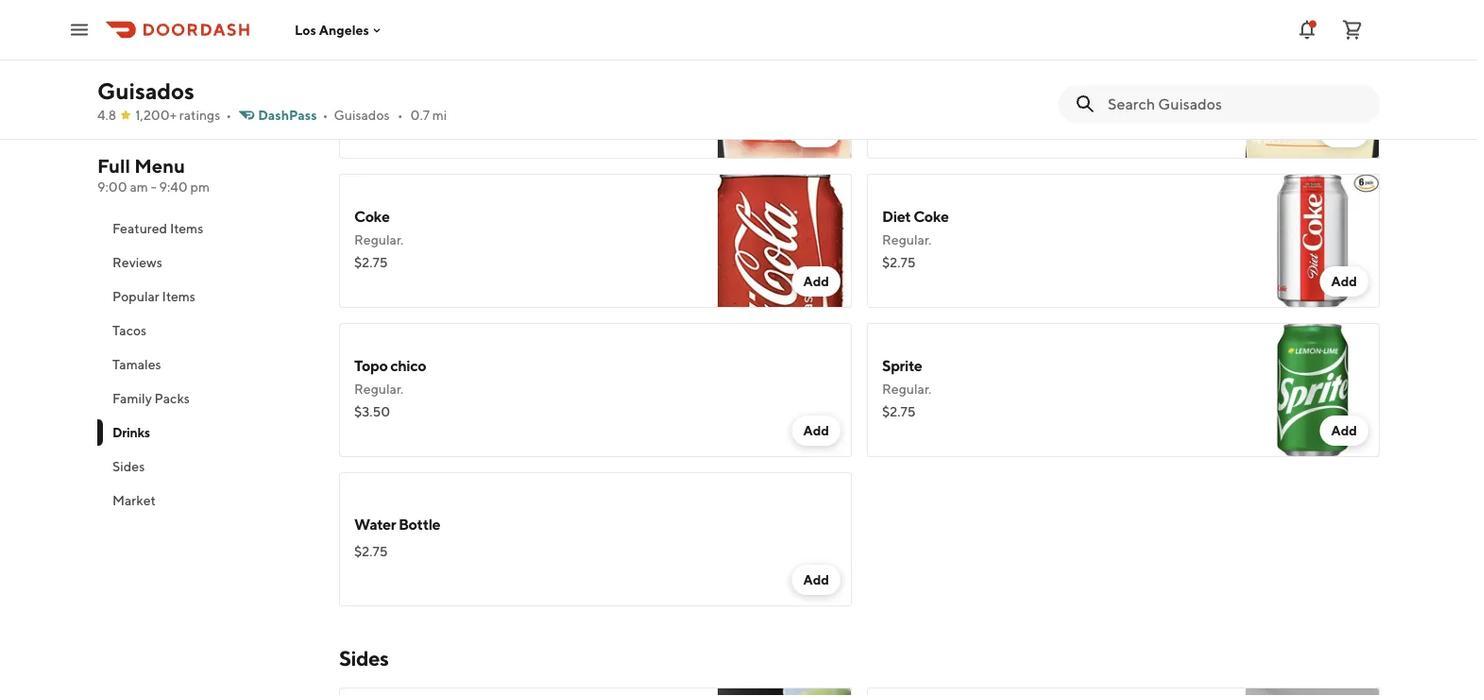 Task type: locate. For each thing, give the bounding box(es) containing it.
sides
[[112, 459, 145, 474], [339, 647, 389, 671]]

0 horizontal spatial coke
[[354, 208, 390, 226]]

items right the popular
[[162, 289, 195, 304]]

1,200+
[[135, 107, 177, 123]]

guisados
[[97, 77, 194, 104], [334, 107, 390, 123]]

guisados down armando
[[334, 107, 390, 123]]

0.7
[[411, 107, 430, 123]]

family packs button
[[97, 382, 316, 416]]

100%
[[418, 106, 452, 121]]

0 vertical spatial guisados
[[97, 77, 194, 104]]

bottle
[[399, 516, 441, 534]]

9:00
[[97, 179, 127, 195]]

full menu 9:00 am - 9:40 pm
[[97, 155, 210, 195]]

family packs
[[112, 391, 190, 406]]

add inside topo chico regular. $3.50 add
[[803, 423, 829, 439]]

sprite regular. $2.75
[[882, 357, 932, 420]]

0 horizontal spatial guisados
[[97, 77, 194, 104]]

regular.
[[354, 232, 404, 248], [882, 232, 932, 248], [354, 382, 404, 397], [882, 382, 932, 397]]

1 horizontal spatial coke
[[914, 208, 949, 226]]

angeles
[[319, 22, 369, 38]]

guisados for guisados
[[97, 77, 194, 104]]

1 coke from the left
[[354, 208, 390, 226]]

items
[[170, 221, 203, 236], [162, 289, 195, 304]]

chico
[[390, 357, 426, 375]]

0 vertical spatial items
[[170, 221, 203, 236]]

sprite image
[[1246, 324, 1380, 458]]

items for popular items
[[162, 289, 195, 304]]

add button
[[792, 118, 841, 148], [1320, 118, 1369, 148], [792, 267, 841, 297], [1320, 267, 1369, 297], [792, 416, 841, 446], [1320, 416, 1369, 446], [792, 565, 841, 596]]

los angeles button
[[295, 22, 384, 38]]

guisados • 0.7 mi
[[334, 107, 447, 123]]

$2.75 •
[[354, 106, 397, 121]]

diet
[[882, 208, 911, 226]]

1,200+ ratings •
[[135, 107, 232, 123]]

1 vertical spatial sides
[[339, 647, 389, 671]]

12oz black beans image
[[1246, 688, 1380, 696]]

0 items, open order cart image
[[1342, 18, 1364, 41]]

0 vertical spatial sides
[[112, 459, 145, 474]]

add
[[803, 125, 829, 140], [1332, 125, 1358, 140], [803, 274, 829, 290], [1332, 274, 1358, 290], [803, 423, 829, 439], [1332, 423, 1358, 439], [803, 573, 829, 588]]

•
[[392, 106, 397, 121], [226, 107, 232, 123], [323, 107, 328, 123], [397, 107, 403, 123]]

1 horizontal spatial guisados
[[334, 107, 390, 123]]

coke
[[354, 208, 390, 226], [914, 208, 949, 226]]

featured
[[112, 221, 167, 236]]

0 horizontal spatial sides
[[112, 459, 145, 474]]

$2.75
[[354, 106, 388, 121], [354, 255, 388, 271], [882, 255, 916, 271], [882, 404, 916, 420], [354, 544, 388, 560]]

reviews
[[112, 255, 162, 270]]

diet coke image
[[1246, 174, 1380, 308]]

diet coke regular. $2.75
[[882, 208, 949, 271]]

items up reviews button
[[170, 221, 203, 236]]

2 coke from the left
[[914, 208, 949, 226]]

tacos
[[112, 323, 147, 338]]

4.8
[[97, 107, 116, 123]]

guisados up 1,200+
[[97, 77, 194, 104]]

topo chico regular. $3.50 add
[[354, 357, 829, 439]]

open menu image
[[68, 18, 91, 41]]

armando palmero
[[354, 59, 475, 77]]

1 vertical spatial guisados
[[334, 107, 390, 123]]

los
[[295, 22, 316, 38]]

$2.75 inside coke regular. $2.75
[[354, 255, 388, 271]]

• for $2.75 •
[[392, 106, 397, 121]]

drinks
[[112, 425, 150, 440]]

1 horizontal spatial sides
[[339, 647, 389, 671]]

am
[[130, 179, 148, 195]]

regular. inside the diet coke regular. $2.75
[[882, 232, 932, 248]]

1 vertical spatial items
[[162, 289, 195, 304]]



Task type: describe. For each thing, give the bounding box(es) containing it.
limon image
[[1246, 25, 1380, 159]]

• for dashpass •
[[323, 107, 328, 123]]

ratings
[[179, 107, 220, 123]]

coke regular. $2.75
[[354, 208, 404, 271]]

coke image
[[718, 174, 852, 308]]

armando
[[354, 59, 417, 77]]

$2.75 inside 'sprite regular. $2.75'
[[882, 404, 916, 420]]

regular. inside topo chico regular. $3.50 add
[[354, 382, 404, 397]]

sides inside button
[[112, 459, 145, 474]]

full
[[97, 155, 130, 177]]

pm
[[190, 179, 210, 195]]

$2.75 inside the diet coke regular. $2.75
[[882, 255, 916, 271]]

$3.50
[[354, 404, 390, 420]]

(6)
[[455, 106, 472, 121]]

salsa / condiment image
[[718, 688, 852, 696]]

los angeles
[[295, 22, 369, 38]]

notification bell image
[[1296, 18, 1319, 41]]

reviews button
[[97, 246, 316, 280]]

guisados for guisados • 0.7 mi
[[334, 107, 390, 123]]

sides button
[[97, 450, 316, 484]]

family
[[112, 391, 152, 406]]

coke inside the diet coke regular. $2.75
[[914, 208, 949, 226]]

tamales button
[[97, 348, 316, 382]]

limon
[[882, 59, 924, 77]]

water bottle
[[354, 516, 441, 534]]

menu
[[134, 155, 185, 177]]

100% (6)
[[418, 106, 472, 121]]

armando palmero image
[[718, 25, 852, 159]]

dashpass
[[258, 107, 317, 123]]

sprite
[[882, 357, 922, 375]]

coke inside coke regular. $2.75
[[354, 208, 390, 226]]

featured items
[[112, 221, 203, 236]]

popular items
[[112, 289, 195, 304]]

market button
[[97, 484, 316, 518]]

mi
[[433, 107, 447, 123]]

packs
[[155, 391, 190, 406]]

featured items button
[[97, 212, 316, 246]]

popular
[[112, 289, 159, 304]]

water
[[354, 516, 396, 534]]

popular items button
[[97, 280, 316, 314]]

9:40
[[159, 179, 188, 195]]

items for featured items
[[170, 221, 203, 236]]

tamales
[[112, 357, 161, 372]]

market
[[112, 493, 156, 508]]

topo
[[354, 357, 388, 375]]

dashpass •
[[258, 107, 328, 123]]

Item Search search field
[[1108, 94, 1365, 114]]

-
[[151, 179, 157, 195]]

palmero
[[419, 59, 475, 77]]

tacos button
[[97, 314, 316, 348]]

• for guisados • 0.7 mi
[[397, 107, 403, 123]]



Task type: vqa. For each thing, say whether or not it's contained in the screenshot.
Chicken,
no



